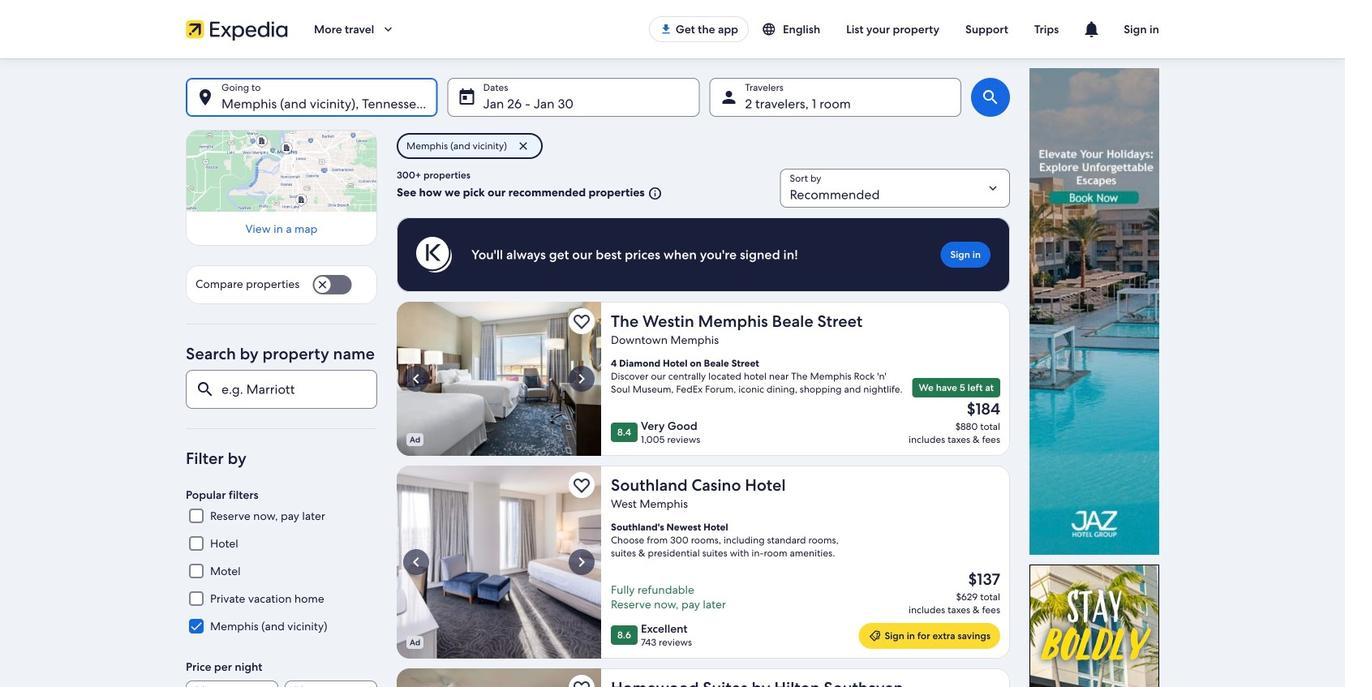 Task type: locate. For each thing, give the bounding box(es) containing it.
small image
[[762, 22, 783, 37], [645, 186, 663, 201]]

download the app button image
[[660, 23, 673, 36]]

0 horizontal spatial small image
[[645, 186, 663, 201]]

static map image image
[[186, 130, 377, 212]]

show previous image for the westin memphis beale street image
[[407, 369, 426, 389]]

Save The Westin Memphis Beale Street to a trip checkbox
[[569, 308, 595, 334]]

show next image for southland casino hotel image
[[572, 553, 592, 572]]

1 horizontal spatial small image
[[762, 22, 783, 37]]



Task type: vqa. For each thing, say whether or not it's contained in the screenshot.
Restaurant image
yes



Task type: describe. For each thing, give the bounding box(es) containing it.
0 vertical spatial small image
[[762, 22, 783, 37]]

search image
[[981, 88, 1001, 107]]

leading image
[[869, 630, 882, 643]]

more travel image
[[381, 22, 395, 37]]

show next image for the westin memphis beale street image
[[572, 369, 592, 389]]

restaurant image
[[397, 466, 601, 659]]

1 vertical spatial small image
[[645, 186, 663, 201]]

Save Southland Casino Hotel to a trip checkbox
[[569, 472, 595, 498]]

front of property - evening/night image
[[397, 669, 601, 687]]

expedia logo image
[[186, 18, 288, 41]]

lounge image
[[397, 302, 601, 456]]

communication center icon image
[[1082, 19, 1101, 39]]

show previous image for southland casino hotel image
[[407, 553, 426, 572]]



